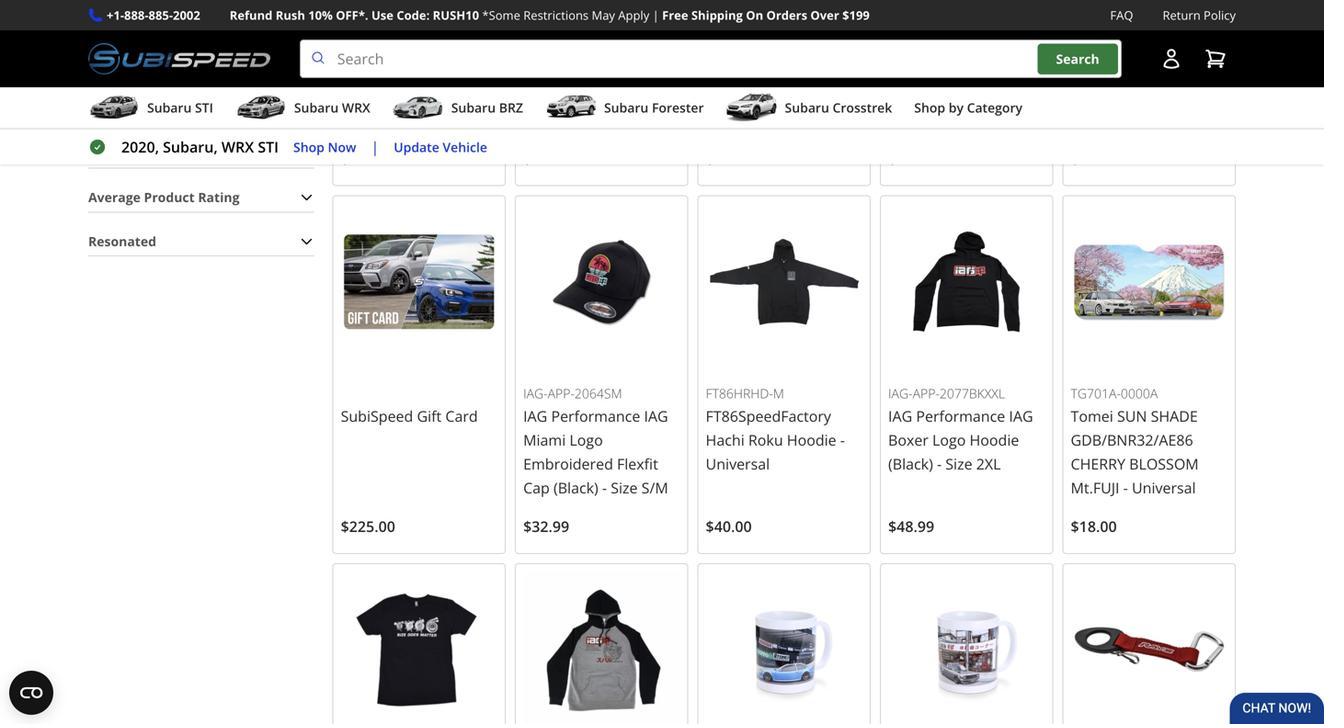 Task type: locate. For each thing, give the bounding box(es) containing it.
shirt up the medium
[[391, 86, 423, 106]]

(black)
[[888, 454, 933, 474], [554, 478, 598, 498]]

1 horizontal spatial tee-
[[920, 41, 945, 58]]

universal down hachi
[[706, 454, 770, 474]]

app- inside iag-app-2077bkxxl iag performance iag boxer logo hoodie (black) - size 2xl
[[913, 385, 940, 403]]

- left "2xl"
[[937, 454, 942, 474]]

iag- up boxer
[[888, 385, 913, 403]]

ft86speedfactory
[[706, 406, 831, 426]]

- right 'chair'
[[1165, 86, 1169, 106]]

iag- inside iag-app-2077bkxxl iag performance iag boxer logo hoodie (black) - size 2xl
[[888, 385, 913, 403]]

stock inside "11 in stock subi-tee-ssrepeat-blk-m subispeed repeated logo t-shirt black medium"
[[375, 17, 410, 35]]

logo for iag performance iag miami logo embroidered flexfit cap (black) - size s/m
[[570, 430, 603, 450]]

0 horizontal spatial m
[[486, 41, 497, 58]]

shade
[[1151, 406, 1198, 426]]

1 stock from the left
[[375, 17, 410, 35]]

stock for ssva-
[[915, 17, 950, 35]]

shirt inside "3 in stock iag-app-2078l iag performance iag v3 size does matter t- shirt - size l"
[[523, 110, 555, 130]]

stock inside 1 in stock 306682s subaru wrx frontview t-shirt-small
[[733, 17, 768, 35]]

in inside 4 in stock subi-tee-ssva-blk-3xl subispeed va design t-shirt black 3x-large
[[899, 17, 912, 35]]

product
[[144, 189, 195, 206]]

size right v3
[[544, 86, 571, 106]]

resonated
[[88, 233, 156, 250]]

hoodie inside ft86hrhd-m ft86speedfactory hachi roku hoodie - universal
[[787, 430, 836, 450]]

2 subi- from the left
[[888, 41, 920, 58]]

0 horizontal spatial subi-
[[341, 41, 373, 58]]

1 hoodie from the left
[[787, 430, 836, 450]]

iag- inside iag-app-2064sm iag performance iag miami logo embroidered flexfit cap (black) - size s/m
[[523, 385, 548, 403]]

shop by category
[[914, 99, 1023, 116]]

universal inside 6 in stock wrayschairblue rays engineering blue folding chair - universal
[[1071, 110, 1135, 130]]

2 horizontal spatial wrx
[[759, 62, 790, 82]]

wrx inside subaru wrx dropdown button
[[342, 99, 370, 116]]

subaru sti
[[147, 99, 213, 116]]

sti inside dropdown button
[[195, 99, 213, 116]]

6
[[1071, 17, 1078, 35]]

0 horizontal spatial tee-
[[373, 41, 398, 58]]

1 vertical spatial (black)
[[554, 478, 598, 498]]

4
[[888, 17, 896, 35]]

stock inside 6 in stock wrayschairblue rays engineering blue folding chair - universal
[[1098, 17, 1133, 35]]

search input field
[[300, 40, 1122, 78]]

iag-app-2064sm iag performance iag miami logo embroidered flexfit cap (black) - size s/m
[[523, 385, 668, 498]]

hoodie
[[787, 430, 836, 450], [970, 430, 1019, 450]]

$48.99
[[888, 517, 934, 537]]

iag- down 3
[[523, 41, 548, 58]]

a subaru brz thumbnail image image
[[392, 94, 444, 121]]

black for repeated
[[427, 86, 463, 106]]

iag left tomei on the right bottom of page
[[1009, 406, 1033, 426]]

tee- inside "11 in stock subi-tee-ssrepeat-blk-m subispeed repeated logo t-shirt black medium"
[[373, 41, 398, 58]]

tomei sun shade  gdb/bnr32/ae86 cherry blossom mt.fuji - universal image
[[1071, 204, 1228, 360]]

boxer
[[888, 430, 929, 450]]

0 horizontal spatial subispeed
[[341, 62, 412, 82]]

logo for iag performance iag boxer logo hoodie (black) - size 2xl
[[932, 430, 966, 450]]

size down flexfit
[[611, 478, 638, 498]]

2002
[[173, 7, 200, 23]]

0 horizontal spatial shop
[[293, 138, 325, 156]]

code:
[[397, 7, 430, 23]]

0 horizontal spatial sti
[[195, 99, 213, 116]]

blk- inside "11 in stock subi-tee-ssrepeat-blk-m subispeed repeated logo t-shirt black medium"
[[460, 41, 486, 58]]

1 vertical spatial |
[[371, 137, 379, 157]]

in right 1
[[717, 17, 729, 35]]

1 horizontal spatial black
[[937, 86, 973, 106]]

shirt left by
[[901, 86, 933, 106]]

3 in from the left
[[534, 17, 547, 35]]

app- up miami
[[548, 385, 575, 403]]

iag up flexfit
[[644, 406, 668, 426]]

search
[[1056, 50, 1100, 67]]

2 vertical spatial universal
[[1132, 478, 1196, 498]]

subaru wrx frontview t-shirt-small image
[[706, 0, 863, 16]]

+1-888-885-2002 link
[[107, 6, 200, 25]]

subispeed inside 4 in stock subi-tee-ssva-blk-3xl subispeed va design t-shirt black 3x-large
[[888, 62, 960, 82]]

2 in from the left
[[717, 17, 729, 35]]

1 horizontal spatial subispeed
[[888, 62, 960, 82]]

in inside "11 in stock subi-tee-ssrepeat-blk-m subispeed repeated logo t-shirt black medium"
[[359, 17, 372, 35]]

performance down 2078l at the top left
[[551, 62, 640, 82]]

1 black from the left
[[427, 86, 463, 106]]

2 vertical spatial wrx
[[221, 137, 254, 157]]

(black) inside iag-app-2077bkxxl iag performance iag boxer logo hoodie (black) - size 2xl
[[888, 454, 933, 474]]

universal down folding
[[1071, 110, 1135, 130]]

$25.00 down crosstrek
[[888, 149, 934, 168]]

in for engineering
[[1082, 17, 1094, 35]]

logo right boxer
[[932, 430, 966, 450]]

stock
[[375, 17, 410, 35], [733, 17, 768, 35], [550, 17, 585, 35], [915, 17, 950, 35], [1098, 17, 1133, 35]]

performance down the 2064sm
[[551, 406, 640, 426]]

stock up 306682s at the right
[[733, 17, 768, 35]]

5 in from the left
[[1082, 17, 1094, 35]]

app- inside iag-app-2064sm iag performance iag miami logo embroidered flexfit cap (black) - size s/m
[[548, 385, 575, 403]]

stock inside 4 in stock subi-tee-ssva-blk-3xl subispeed va design t-shirt black 3x-large
[[915, 17, 950, 35]]

a subaru forester thumbnail image image
[[545, 94, 597, 121]]

stock for 2078l
[[550, 17, 585, 35]]

0 horizontal spatial logo
[[341, 86, 374, 106]]

0 horizontal spatial (black)
[[554, 478, 598, 498]]

logo inside iag-app-2064sm iag performance iag miami logo embroidered flexfit cap (black) - size s/m
[[570, 430, 603, 450]]

logo up embroidered
[[570, 430, 603, 450]]

1 in stock 306682s subaru wrx frontview t-shirt-small
[[706, 17, 861, 106]]

in inside 6 in stock wrayschairblue rays engineering blue folding chair - universal
[[1082, 17, 1094, 35]]

-
[[1165, 86, 1169, 106], [559, 110, 564, 130], [840, 430, 845, 450], [937, 454, 942, 474], [602, 478, 607, 498], [1123, 478, 1128, 498]]

0 vertical spatial sti
[[195, 99, 213, 116]]

1 horizontal spatial hoodie
[[970, 430, 1019, 450]]

card
[[445, 406, 478, 426]]

wrx up small
[[759, 62, 790, 82]]

0 horizontal spatial shirt
[[391, 86, 423, 106]]

1 tee- from the left
[[373, 41, 398, 58]]

open widget image
[[9, 671, 53, 715]]

3
[[523, 17, 531, 35]]

| left 'free'
[[653, 7, 659, 23]]

in inside 1 in stock 306682s subaru wrx frontview t-shirt-small
[[717, 17, 729, 35]]

in right 6
[[1082, 17, 1094, 35]]

performance inside "3 in stock iag-app-2078l iag performance iag v3 size does matter t- shirt - size l"
[[551, 62, 640, 82]]

performance inside iag-app-2064sm iag performance iag miami logo embroidered flexfit cap (black) - size s/m
[[551, 406, 640, 426]]

blk- up design
[[979, 41, 1005, 58]]

matter
[[614, 86, 660, 106]]

- inside 6 in stock wrayschairblue rays engineering blue folding chair - universal
[[1165, 86, 1169, 106]]

size left "2xl"
[[946, 454, 973, 474]]

performance
[[551, 62, 640, 82], [551, 406, 640, 426], [916, 406, 1005, 426]]

update vehicle button
[[394, 137, 487, 158]]

category
[[967, 99, 1023, 116]]

universal
[[1071, 110, 1135, 130], [706, 454, 770, 474], [1132, 478, 1196, 498]]

roku
[[748, 430, 783, 450]]

0 horizontal spatial hoodie
[[787, 430, 836, 450]]

1 horizontal spatial blk-
[[979, 41, 1005, 58]]

(black) down boxer
[[888, 454, 933, 474]]

3 t- from the left
[[664, 86, 677, 106]]

2064sm
[[575, 385, 622, 403]]

1 vertical spatial m
[[773, 385, 784, 403]]

resonated button
[[88, 227, 314, 256]]

1 horizontal spatial shop
[[914, 99, 945, 116]]

1 horizontal spatial |
[[653, 7, 659, 23]]

size inside iag-app-2064sm iag performance iag miami logo embroidered flexfit cap (black) - size s/m
[[611, 478, 638, 498]]

performance for iag performance iag miami logo embroidered flexfit cap (black) - size s/m
[[551, 406, 640, 426]]

tee- inside 4 in stock subi-tee-ssva-blk-3xl subispeed va design t-shirt black 3x-large
[[920, 41, 945, 58]]

stock up wrayschairblue
[[1098, 17, 1133, 35]]

update
[[394, 138, 439, 156]]

sti down a subaru wrx thumbnail image
[[258, 137, 279, 157]]

1 vertical spatial shop
[[293, 138, 325, 156]]

2 hoodie from the left
[[970, 430, 1019, 450]]

in inside "3 in stock iag-app-2078l iag performance iag v3 size does matter t- shirt - size l"
[[534, 17, 547, 35]]

hachi
[[706, 430, 745, 450]]

shop left by
[[914, 99, 945, 116]]

shop inside dropdown button
[[914, 99, 945, 116]]

1 horizontal spatial $25.00
[[888, 149, 934, 168]]

1 t- from the left
[[378, 86, 391, 106]]

black down repeated
[[427, 86, 463, 106]]

free
[[662, 7, 688, 23]]

in right 3
[[534, 17, 547, 35]]

stock down subispeed repeated logo t-shirt black medium
[[375, 17, 410, 35]]

2 tee- from the left
[[920, 41, 945, 58]]

(black) down embroidered
[[554, 478, 598, 498]]

4 stock from the left
[[915, 17, 950, 35]]

stock up ssva-
[[915, 17, 950, 35]]

stock inside "3 in stock iag-app-2078l iag performance iag v3 size does matter t- shirt - size l"
[[550, 17, 585, 35]]

2 subispeed from the left
[[888, 62, 960, 82]]

refund
[[230, 7, 273, 23]]

subaru,
[[163, 137, 218, 157]]

0 vertical spatial |
[[653, 7, 659, 23]]

2 horizontal spatial shirt
[[901, 86, 933, 106]]

subi- inside "11 in stock subi-tee-ssrepeat-blk-m subispeed repeated logo t-shirt black medium"
[[341, 41, 373, 58]]

t- inside 4 in stock subi-tee-ssva-blk-3xl subispeed va design t-shirt black 3x-large
[[888, 86, 901, 106]]

subispeed up the medium
[[341, 62, 412, 82]]

subispeed inside "11 in stock subi-tee-ssrepeat-blk-m subispeed repeated logo t-shirt black medium"
[[341, 62, 412, 82]]

1 in from the left
[[359, 17, 372, 35]]

t- right matter
[[664, 86, 677, 106]]

restrictions
[[523, 7, 589, 23]]

subispeed repeated logo t-shirt black medium image
[[341, 0, 498, 16]]

iag up v3
[[523, 62, 547, 82]]

button image
[[1160, 48, 1183, 70]]

shirt inside 4 in stock subi-tee-ssva-blk-3xl subispeed va design t-shirt black 3x-large
[[901, 86, 933, 106]]

t-
[[378, 86, 391, 106], [706, 86, 719, 106], [664, 86, 677, 106], [888, 86, 901, 106]]

logo up the medium
[[341, 86, 374, 106]]

1 horizontal spatial (black)
[[888, 454, 933, 474]]

subaru crosstrek
[[785, 99, 892, 116]]

blk- inside 4 in stock subi-tee-ssva-blk-3xl subispeed va design t-shirt black 3x-large
[[979, 41, 1005, 58]]

sti up 2020, subaru, wrx sti at top left
[[195, 99, 213, 116]]

shirt inside "11 in stock subi-tee-ssrepeat-blk-m subispeed repeated logo t-shirt black medium"
[[391, 86, 423, 106]]

sti
[[195, 99, 213, 116], [258, 137, 279, 157]]

1 horizontal spatial shirt
[[523, 110, 555, 130]]

2 stock from the left
[[733, 17, 768, 35]]

subaru
[[706, 62, 755, 82], [147, 99, 192, 116], [294, 99, 339, 116], [451, 99, 496, 116], [604, 99, 649, 116], [785, 99, 829, 116]]

- inside iag-app-2064sm iag performance iag miami logo embroidered flexfit cap (black) - size s/m
[[602, 478, 607, 498]]

- right mt.fuji
[[1123, 478, 1128, 498]]

average product rating button
[[88, 184, 314, 212]]

0 vertical spatial m
[[486, 41, 497, 58]]

$225.00
[[341, 517, 395, 537]]

performance down 2077bkxxl at the bottom of the page
[[916, 406, 1005, 426]]

black inside "11 in stock subi-tee-ssrepeat-blk-m subispeed repeated logo t-shirt black medium"
[[427, 86, 463, 106]]

4 t- from the left
[[888, 86, 901, 106]]

3 stock from the left
[[550, 17, 585, 35]]

subaru inside 1 in stock 306682s subaru wrx frontview t-shirt-small
[[706, 62, 755, 82]]

ft86hrhd-m ft86speedfactory hachi roku hoodie - universal
[[706, 385, 845, 474]]

rays bottle & key holder-red - universal image
[[1071, 572, 1228, 725]]

size
[[544, 86, 571, 106], [568, 110, 595, 130], [946, 454, 973, 474], [611, 478, 638, 498]]

subi- down 11
[[341, 41, 373, 58]]

m up ft86speedfactory
[[773, 385, 784, 403]]

m down *some
[[486, 41, 497, 58]]

1 horizontal spatial wrx
[[342, 99, 370, 116]]

subi- inside 4 in stock subi-tee-ssva-blk-3xl subispeed va design t-shirt black 3x-large
[[888, 41, 920, 58]]

tee- for repeated
[[373, 41, 398, 58]]

1 horizontal spatial subi-
[[888, 41, 920, 58]]

tg701a-
[[1071, 385, 1121, 403]]

hoodie up "2xl"
[[970, 430, 1019, 450]]

performance inside iag-app-2077bkxxl iag performance iag boxer logo hoodie (black) - size 2xl
[[916, 406, 1005, 426]]

subaru brz
[[451, 99, 523, 116]]

t- up the medium
[[378, 86, 391, 106]]

2 t- from the left
[[706, 86, 719, 106]]

hoodie right the roku
[[787, 430, 836, 450]]

2 blk- from the left
[[979, 41, 1005, 58]]

1 blk- from the left
[[460, 41, 486, 58]]

0 vertical spatial universal
[[1071, 110, 1135, 130]]

1 horizontal spatial m
[[773, 385, 784, 403]]

shop
[[914, 99, 945, 116], [293, 138, 325, 156]]

2xl
[[976, 454, 1001, 474]]

stock for wrx
[[733, 17, 768, 35]]

update vehicle
[[394, 138, 487, 156]]

0 vertical spatial (black)
[[888, 454, 933, 474]]

$182.23
[[1071, 149, 1125, 168]]

t- right forester on the top of page
[[706, 86, 719, 106]]

2078l
[[575, 41, 611, 58]]

faq link
[[1110, 6, 1133, 25]]

black down va
[[937, 86, 973, 106]]

- left the l
[[559, 110, 564, 130]]

1 vertical spatial sti
[[258, 137, 279, 157]]

hoodie inside iag-app-2077bkxxl iag performance iag boxer logo hoodie (black) - size 2xl
[[970, 430, 1019, 450]]

black for va
[[937, 86, 973, 106]]

wrx inside 1 in stock 306682s subaru wrx frontview t-shirt-small
[[759, 62, 790, 82]]

stock for ssrepeat-
[[375, 17, 410, 35]]

0 horizontal spatial $25.00
[[341, 149, 387, 168]]

in right 11
[[359, 17, 372, 35]]

subi-
[[341, 41, 373, 58], [888, 41, 920, 58]]

$199
[[842, 7, 870, 23]]

4 in from the left
[[899, 17, 912, 35]]

apply
[[618, 7, 649, 23]]

1 subi- from the left
[[341, 41, 373, 58]]

tee- for va
[[920, 41, 945, 58]]

0 vertical spatial wrx
[[759, 62, 790, 82]]

2 horizontal spatial logo
[[932, 430, 966, 450]]

logo
[[341, 86, 374, 106], [570, 430, 603, 450], [932, 430, 966, 450]]

subi- down the 4 at the right of the page
[[888, 41, 920, 58]]

app-
[[548, 41, 575, 58], [548, 385, 575, 403], [913, 385, 940, 403]]

universal down blossom at the right of page
[[1132, 478, 1196, 498]]

iag- for iag performance iag miami logo embroidered flexfit cap (black) - size s/m
[[523, 385, 548, 403]]

2020, subaru, wrx sti
[[121, 137, 279, 157]]

subispeed for va
[[888, 62, 960, 82]]

0 horizontal spatial wrx
[[221, 137, 254, 157]]

2 black from the left
[[937, 86, 973, 106]]

iag performance iag v3 size does matter t-shirt - size l image
[[523, 0, 680, 16]]

blk-
[[460, 41, 486, 58], [979, 41, 1005, 58]]

app- down restrictions
[[548, 41, 575, 58]]

shirt for repeated
[[391, 86, 423, 106]]

blk- up repeated
[[460, 41, 486, 58]]

1 vertical spatial universal
[[706, 454, 770, 474]]

in right the 4 at the right of the page
[[899, 17, 912, 35]]

iag performance iag miami logo embroidered flexfit cap (black) - size s/m image
[[523, 204, 680, 360]]

5 stock from the left
[[1098, 17, 1133, 35]]

0 horizontal spatial black
[[427, 86, 463, 106]]

subaru for subaru brz
[[451, 99, 496, 116]]

1 $25.00 from the left
[[341, 149, 387, 168]]

wrx down a subaru wrx thumbnail image
[[221, 137, 254, 157]]

universal inside tg701a-0000a tomei sun shade gdb/bnr32/ae86 cherry blossom mt.fuji - universal
[[1132, 478, 1196, 498]]

logo inside iag-app-2077bkxxl iag performance iag boxer logo hoodie (black) - size 2xl
[[932, 430, 966, 450]]

black
[[427, 86, 463, 106], [937, 86, 973, 106]]

shirt down v3
[[523, 110, 555, 130]]

by
[[949, 99, 964, 116]]

wrx up now
[[342, 99, 370, 116]]

crosstrek
[[833, 99, 892, 116]]

subispeed down ssva-
[[888, 62, 960, 82]]

black inside 4 in stock subi-tee-ssva-blk-3xl subispeed va design t-shirt black 3x-large
[[937, 86, 973, 106]]

$25.00 down the medium
[[341, 149, 387, 168]]

cherry
[[1071, 454, 1126, 474]]

- down embroidered
[[602, 478, 607, 498]]

stock up 2078l at the top left
[[550, 17, 585, 35]]

11
[[341, 17, 356, 35]]

iag up matter
[[644, 62, 668, 82]]

iag- inside "3 in stock iag-app-2078l iag performance iag v3 size does matter t- shirt - size l"
[[523, 41, 548, 58]]

in for wrx
[[717, 17, 729, 35]]

1 subispeed from the left
[[341, 62, 412, 82]]

blk- for va
[[979, 41, 1005, 58]]

t- left by
[[888, 86, 901, 106]]

| down the medium
[[371, 137, 379, 157]]

tomei mug white b120 sunny truck vending machine - universal image
[[888, 572, 1045, 725]]

- left boxer
[[840, 430, 845, 450]]

0 vertical spatial shop
[[914, 99, 945, 116]]

return policy
[[1163, 7, 1236, 23]]

iag
[[523, 62, 547, 82], [644, 62, 668, 82], [523, 406, 547, 426], [644, 406, 668, 426], [888, 406, 912, 426], [1009, 406, 1033, 426]]

shop left now
[[293, 138, 325, 156]]

app- up boxer
[[913, 385, 940, 403]]

iag- up miami
[[523, 385, 548, 403]]

1 horizontal spatial logo
[[570, 430, 603, 450]]

large
[[999, 86, 1037, 106]]

1 vertical spatial wrx
[[342, 99, 370, 116]]

0 horizontal spatial blk-
[[460, 41, 486, 58]]



Task type: describe. For each thing, give the bounding box(es) containing it.
a subaru sti thumbnail image image
[[88, 94, 140, 121]]

$18.95
[[706, 149, 752, 168]]

11 in stock subi-tee-ssrepeat-blk-m subispeed repeated logo t-shirt black medium
[[341, 17, 497, 130]]

performance for iag performance iag boxer logo hoodie (black) - size 2xl
[[916, 406, 1005, 426]]

va
[[964, 62, 982, 82]]

*some
[[482, 7, 520, 23]]

mt.fuji
[[1071, 478, 1120, 498]]

subaru sti button
[[88, 91, 213, 128]]

+1-888-885-2002
[[107, 7, 200, 23]]

(black) inside iag-app-2064sm iag performance iag miami logo embroidered flexfit cap (black) - size s/m
[[554, 478, 598, 498]]

subispeed for repeated
[[341, 62, 412, 82]]

gdb/bnr32/ae86
[[1071, 430, 1193, 450]]

subispeed logo image
[[88, 40, 270, 78]]

1 horizontal spatial sti
[[258, 137, 279, 157]]

iag up boxer
[[888, 406, 912, 426]]

policy
[[1204, 7, 1236, 23]]

design
[[985, 62, 1032, 82]]

rays engineering blue folding chair - universal image
[[1071, 0, 1228, 16]]

refund rush 10% off*. use code: rush10 *some restrictions may apply | free shipping on orders over $199
[[230, 7, 870, 23]]

ft86speedfactory hachi roku hoodie - universal image
[[706, 204, 863, 360]]

subaru wrx button
[[235, 91, 370, 128]]

888-
[[124, 7, 149, 23]]

rays
[[1071, 62, 1102, 82]]

m inside "11 in stock subi-tee-ssrepeat-blk-m subispeed repeated logo t-shirt black medium"
[[486, 41, 497, 58]]

$27.99
[[523, 149, 569, 168]]

in for ssrepeat-
[[359, 17, 372, 35]]

small
[[755, 86, 793, 106]]

a subaru crosstrek thumbnail image image
[[726, 94, 778, 121]]

vehicle
[[443, 138, 487, 156]]

average
[[88, 189, 141, 206]]

size left the l
[[568, 110, 595, 130]]

ssva-
[[945, 41, 979, 58]]

app- for iag performance iag boxer logo hoodie (black) - size 2xl
[[913, 385, 940, 403]]

brz
[[499, 99, 523, 116]]

ft86hrhd-
[[706, 385, 773, 403]]

t- inside "3 in stock iag-app-2078l iag performance iag v3 size does matter t- shirt - size l"
[[664, 86, 677, 106]]

universal for chair
[[1071, 110, 1135, 130]]

iag- for iag performance iag boxer logo hoodie (black) - size 2xl
[[888, 385, 913, 403]]

shipping
[[691, 7, 743, 23]]

does
[[575, 86, 610, 106]]

engineering
[[1106, 62, 1188, 82]]

in for ssva-
[[899, 17, 912, 35]]

2 $25.00 from the left
[[888, 149, 934, 168]]

10%
[[308, 7, 333, 23]]

gift
[[417, 406, 442, 426]]

4 in stock subi-tee-ssva-blk-3xl subispeed va design t-shirt black 3x-large
[[888, 17, 1037, 106]]

universal for mt.fuji
[[1132, 478, 1196, 498]]

6 in stock wrayschairblue rays engineering blue folding chair - universal
[[1071, 17, 1222, 130]]

search button
[[1038, 44, 1118, 74]]

embroidered
[[523, 454, 613, 474]]

shirt for va
[[901, 86, 933, 106]]

faq
[[1110, 7, 1133, 23]]

on
[[746, 7, 763, 23]]

forester
[[652, 99, 704, 116]]

306682s
[[706, 41, 757, 58]]

t- inside "11 in stock subi-tee-ssrepeat-blk-m subispeed repeated logo t-shirt black medium"
[[378, 86, 391, 106]]

subaru for subaru crosstrek
[[785, 99, 829, 116]]

stock for engineering
[[1098, 17, 1133, 35]]

m inside ft86hrhd-m ft86speedfactory hachi roku hoodie - universal
[[773, 385, 784, 403]]

rating
[[198, 189, 240, 206]]

subaru wrx
[[294, 99, 370, 116]]

s/m
[[642, 478, 668, 498]]

subaru for subaru wrx
[[294, 99, 339, 116]]

subaru forester button
[[545, 91, 704, 128]]

in for 2078l
[[534, 17, 547, 35]]

frontview
[[794, 62, 861, 82]]

3 in stock iag-app-2078l iag performance iag v3 size does matter t- shirt - size l
[[523, 17, 677, 130]]

subaru brz button
[[392, 91, 523, 128]]

$40.00
[[706, 517, 752, 537]]

sun
[[1117, 406, 1147, 426]]

subi- for repeated
[[341, 41, 373, 58]]

subispeed gift card image
[[341, 204, 498, 360]]

shirt-
[[719, 86, 755, 106]]

iag performance iag boxer logo hoodie (black) - size 2xl image
[[888, 204, 1045, 360]]

3x-
[[977, 86, 999, 106]]

2077bkxxl
[[940, 385, 1005, 403]]

rush10
[[433, 7, 479, 23]]

t- inside 1 in stock 306682s subaru wrx frontview t-shirt-small
[[706, 86, 719, 106]]

shop for shop now
[[293, 138, 325, 156]]

- inside ft86hrhd-m ft86speedfactory hachi roku hoodie - universal
[[840, 430, 845, 450]]

off*.
[[336, 7, 368, 23]]

may
[[592, 7, 615, 23]]

$32.99
[[523, 517, 569, 537]]

universal inside ft86hrhd-m ft86speedfactory hachi roku hoodie - universal
[[706, 454, 770, 474]]

shop by category button
[[914, 91, 1023, 128]]

subaru forester
[[604, 99, 704, 116]]

rush
[[276, 7, 305, 23]]

wrayschairblue
[[1071, 41, 1178, 58]]

now
[[328, 138, 356, 156]]

$18.00
[[1071, 517, 1117, 537]]

subaru for subaru forester
[[604, 99, 649, 116]]

app- inside "3 in stock iag-app-2078l iag performance iag v3 size does matter t- shirt - size l"
[[548, 41, 575, 58]]

shop now link
[[293, 137, 356, 158]]

flexfit
[[617, 454, 658, 474]]

subaru for subaru sti
[[147, 99, 192, 116]]

cap
[[523, 478, 550, 498]]

tomei
[[1071, 406, 1113, 426]]

return policy link
[[1163, 6, 1236, 25]]

iag performance iag v3 size does matter t-shirt - size 2xl image
[[341, 572, 498, 725]]

iag-app-2077bkxxl iag performance iag boxer logo hoodie (black) - size 2xl
[[888, 385, 1033, 474]]

iag performance iag closed deck hoodie (black & gray) - size s image
[[523, 572, 680, 725]]

- inside iag-app-2077bkxxl iag performance iag boxer logo hoodie (black) - size 2xl
[[937, 454, 942, 474]]

blue
[[1191, 62, 1222, 82]]

shop for shop by category
[[914, 99, 945, 116]]

logo inside "11 in stock subi-tee-ssrepeat-blk-m subispeed repeated logo t-shirt black medium"
[[341, 86, 374, 106]]

medium
[[341, 110, 398, 130]]

blk- for repeated
[[460, 41, 486, 58]]

tomei mug white mz21 soarer suzuka - universal image
[[706, 572, 863, 725]]

0 horizontal spatial |
[[371, 137, 379, 157]]

over
[[811, 7, 839, 23]]

885-
[[149, 7, 173, 23]]

tg701a-0000a tomei sun shade gdb/bnr32/ae86 cherry blossom mt.fuji - universal
[[1071, 385, 1199, 498]]

iag up miami
[[523, 406, 547, 426]]

app- for iag performance iag miami logo embroidered flexfit cap (black) - size s/m
[[548, 385, 575, 403]]

size inside iag-app-2077bkxxl iag performance iag boxer logo hoodie (black) - size 2xl
[[946, 454, 973, 474]]

0000a
[[1121, 385, 1158, 403]]

folding
[[1071, 86, 1121, 106]]

- inside tg701a-0000a tomei sun shade gdb/bnr32/ae86 cherry blossom mt.fuji - universal
[[1123, 478, 1128, 498]]

subi- for va
[[888, 41, 920, 58]]

subispeed gift card
[[341, 406, 478, 426]]

- inside "3 in stock iag-app-2078l iag performance iag v3 size does matter t- shirt - size l"
[[559, 110, 564, 130]]

a subaru wrx thumbnail image image
[[235, 94, 287, 121]]



Task type: vqa. For each thing, say whether or not it's contained in the screenshot.


